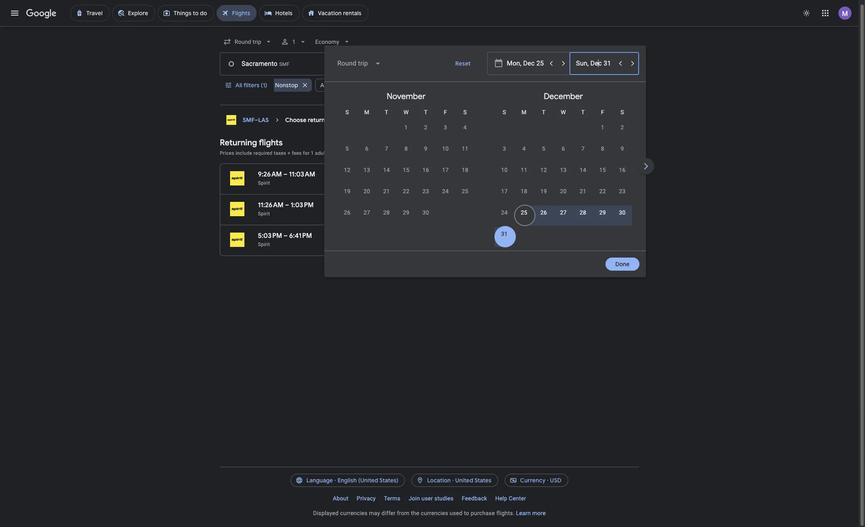 Task type: vqa. For each thing, say whether or not it's contained in the screenshot.


Task type: locate. For each thing, give the bounding box(es) containing it.
17 button up "sun, dec 24" element
[[495, 187, 515, 207]]

- inside 53 kg co -60% emissions
[[491, 242, 492, 248]]

help center link
[[491, 492, 530, 505]]

1 13 from the left
[[364, 167, 370, 173]]

0 horizontal spatial currencies
[[340, 510, 368, 517]]

3
[[444, 124, 447, 131], [503, 145, 506, 152]]

currency
[[520, 477, 546, 484]]

0 vertical spatial 3
[[444, 124, 447, 131]]

0 vertical spatial 24 button
[[436, 187, 456, 207]]

1 26 button from the left
[[338, 209, 357, 228]]

0 horizontal spatial 22 button
[[397, 187, 416, 207]]

1 t from the left
[[385, 109, 388, 116]]

emissions button
[[468, 79, 513, 92]]

9 button up thu, nov 16 element
[[416, 145, 436, 164]]

co inside popup button
[[508, 170, 518, 179]]

25 button
[[456, 187, 475, 207], [515, 209, 534, 228]]

0 horizontal spatial 11
[[462, 145, 469, 152]]

0 horizontal spatial 9 button
[[416, 145, 436, 164]]

tue, nov 7 element
[[385, 145, 388, 153]]

2 14 button from the left
[[573, 166, 593, 186]]

0 horizontal spatial 7 button
[[377, 145, 397, 164]]

1 fees from the left
[[292, 150, 302, 156]]

language
[[307, 477, 333, 484]]

27 for wed, dec 27 element
[[560, 209, 567, 216]]

2 inside kg co 2
[[518, 204, 521, 211]]

0 horizontal spatial nonstop
[[275, 82, 298, 89]]

fri, nov 24 element
[[442, 187, 449, 195]]

2 5 from the left
[[542, 145, 546, 152]]

– left 1:03 pm on the top left of page
[[285, 201, 289, 209]]

2 15 from the left
[[600, 167, 606, 173]]

2 emissions from the top
[[503, 242, 527, 248]]

2 w from the left
[[561, 109, 566, 116]]

–
[[255, 116, 258, 124], [284, 170, 288, 179], [285, 201, 289, 209], [389, 211, 392, 217], [284, 232, 288, 240]]

23 button
[[416, 187, 436, 207], [613, 187, 632, 207]]

thu, dec 21 element
[[580, 187, 587, 195]]

0 horizontal spatial 2 button
[[416, 123, 436, 143]]

- left "sun, dec 24" element
[[491, 211, 492, 217]]

12 for sun, nov 12 element
[[344, 167, 351, 173]]

row group
[[642, 85, 800, 247]]

27 for mon, nov 27 element
[[364, 209, 370, 216]]

taxes
[[274, 150, 286, 156]]

2 spirit from the top
[[258, 211, 270, 217]]

1 vertical spatial 10
[[501, 167, 508, 173]]

14
[[383, 167, 390, 173], [580, 167, 587, 173]]

3 left mon, dec 4 element
[[503, 145, 506, 152]]

1 horizontal spatial las
[[380, 211, 389, 217]]

– left wed, nov 29 element
[[389, 211, 392, 217]]

11 inside november row group
[[462, 145, 469, 152]]

1 vertical spatial 11 button
[[515, 166, 534, 186]]

1 21 from the left
[[383, 188, 390, 195]]

0 horizontal spatial 6
[[365, 145, 369, 152]]

23 left fri, nov 24 "element"
[[423, 188, 429, 195]]

28 left wed, nov 29 element
[[383, 209, 390, 216]]

row containing 26
[[338, 205, 436, 228]]

17 inside december row group
[[501, 188, 508, 195]]

8 right thu, dec 7 element
[[601, 145, 605, 152]]

13 inside december row group
[[560, 167, 567, 173]]

23 button up thu, nov 30 element
[[416, 187, 436, 207]]

1 horizontal spatial fees
[[390, 150, 400, 156]]

row down tue, nov 21 element
[[338, 205, 436, 228]]

w inside december row group
[[561, 109, 566, 116]]

– for 11:26 am
[[285, 201, 289, 209]]

Return text field
[[576, 53, 614, 75]]

main menu image
[[10, 8, 20, 18]]

kg up 54%
[[499, 201, 506, 209]]

2 $59 from the top
[[595, 201, 606, 209]]

11 right fri, nov 10 element
[[462, 145, 469, 152]]

19 inside november row group
[[344, 188, 351, 195]]

fri, dec 29 element
[[600, 209, 606, 217]]

– inside 5:03 pm – 6:41 pm spirit
[[284, 232, 288, 240]]

1 6 button from the left
[[357, 145, 377, 164]]

1 horizontal spatial 5
[[542, 145, 546, 152]]

sun, nov 12 element
[[344, 166, 351, 174]]

1 7 from the left
[[385, 145, 388, 152]]

2 min from the top
[[400, 201, 411, 209]]

kg co 2
[[498, 201, 521, 211]]

1 horizontal spatial 26 button
[[534, 209, 554, 228]]

1 button
[[397, 123, 416, 143], [593, 123, 613, 143]]

0 vertical spatial 24
[[442, 188, 449, 195]]

0 horizontal spatial 12
[[344, 167, 351, 173]]

0 vertical spatial 25
[[462, 188, 469, 195]]

f up the fri, dec 1 element
[[601, 109, 605, 116]]

27 button
[[357, 209, 377, 228], [554, 209, 573, 228]]

59 US dollars text field
[[595, 201, 606, 209]]

spirit inside the 9:26 am – 11:03 am spirit
[[258, 180, 270, 186]]

emissions
[[503, 211, 527, 217], [503, 242, 527, 248]]

thu, nov 23 element
[[423, 187, 429, 195]]

f inside december row group
[[601, 109, 605, 116]]

2 horizontal spatial 2
[[621, 124, 624, 131]]

1 5 button from the left
[[338, 145, 357, 164]]

5 inside december row group
[[542, 145, 546, 152]]

0 horizontal spatial las
[[258, 116, 269, 124]]

november
[[387, 91, 426, 102]]

las right mon, nov 27 element
[[380, 211, 389, 217]]

15 inside november row group
[[403, 167, 410, 173]]

3 inside december row group
[[503, 145, 506, 152]]

37 right tue, nov 14 element
[[392, 170, 399, 179]]

1 20 button from the left
[[357, 187, 377, 207]]

leaves harry reid international airport at 5:03 pm on sunday, december 31 and arrives at sacramento international airport at 6:41 pm on sunday, december 31. element
[[258, 232, 312, 240]]

24 inside december row group
[[501, 209, 508, 216]]

6 left and
[[365, 145, 369, 152]]

Arrival time: 6:41 PM. text field
[[289, 232, 312, 240]]

1 horizontal spatial 11
[[521, 167, 528, 173]]

1 8 button from the left
[[397, 145, 416, 164]]

2 m from the left
[[522, 109, 527, 116]]

5 button up sun, nov 12 element
[[338, 145, 357, 164]]

24 down "nonstop flight." 'element'
[[442, 188, 449, 195]]

sat, dec 30 element
[[619, 209, 626, 217]]

26 button left mon, nov 27 element
[[338, 209, 357, 228]]

2 27 button from the left
[[554, 209, 573, 228]]

0 horizontal spatial 28
[[383, 209, 390, 216]]

22 inside november row group
[[403, 188, 410, 195]]

total duration 1 hr 37 min. element down the wed, nov 22 element
[[380, 201, 433, 211]]

21 for thu, dec 21 element
[[580, 188, 587, 195]]

1 horizontal spatial 3
[[503, 145, 506, 152]]

total duration 1 hr 37 min. element
[[380, 170, 433, 180], [380, 201, 433, 211]]

0 horizontal spatial 21
[[383, 188, 390, 195]]

20 inside december row group
[[560, 188, 567, 195]]

12 inside november row group
[[344, 167, 351, 173]]

19 button
[[338, 187, 357, 207], [534, 187, 554, 207]]

$59 for 59 us dollars text field
[[595, 201, 606, 209]]

2 vertical spatial co
[[508, 232, 518, 240]]

19 for sun, nov 19 element
[[344, 188, 351, 195]]

1 horizontal spatial 24
[[501, 209, 508, 216]]

0 horizontal spatial may
[[369, 510, 380, 517]]

29 for the fri, dec 29 element
[[600, 209, 606, 216]]

26 for sun, nov 26 element
[[344, 209, 351, 216]]

17 button inside november row group
[[436, 166, 456, 186]]

1 horizontal spatial 17
[[501, 188, 508, 195]]

12 right mon, dec 11 element
[[541, 167, 547, 173]]

24 for "sun, dec 24" element
[[501, 209, 508, 216]]

8 for wed, nov 8 element
[[405, 145, 408, 152]]

21 inside december row group
[[580, 188, 587, 195]]

0 horizontal spatial 8
[[405, 145, 408, 152]]

2 13 from the left
[[560, 167, 567, 173]]

1 27 from the left
[[364, 209, 370, 216]]

0 vertical spatial 11 button
[[456, 145, 475, 164]]

30 button
[[416, 209, 436, 228], [613, 209, 632, 228]]

1 vertical spatial -
[[491, 242, 492, 248]]

11 button
[[456, 145, 475, 164], [515, 166, 534, 186]]

16 for sat, dec 16 element
[[619, 167, 626, 173]]

8 left apply.
[[405, 145, 408, 152]]

wed, nov 15 element
[[403, 166, 410, 174]]

terms
[[384, 495, 401, 502]]

2 6 from the left
[[562, 145, 565, 152]]

0 vertical spatial 17 button
[[436, 166, 456, 186]]

0 horizontal spatial 19 button
[[338, 187, 357, 207]]

hr for 1 hr 37 min
[[384, 170, 390, 179]]

1 horizontal spatial 18
[[521, 188, 528, 195]]

2 inside november row group
[[424, 124, 428, 131]]

1 button
[[278, 32, 311, 52]]

13 inside november row group
[[364, 167, 370, 173]]

3 button
[[436, 123, 456, 143], [495, 145, 515, 164]]

7 for tue, nov 7 element
[[385, 145, 388, 152]]

2 12 from the left
[[541, 167, 547, 173]]

19 button up sun, nov 26 element
[[338, 187, 357, 207]]

1 inside popup button
[[293, 39, 296, 45]]

14 for tue, nov 14 element
[[383, 167, 390, 173]]

co right 31
[[508, 232, 518, 240]]

7 for thu, dec 7 element
[[582, 145, 585, 152]]

sat, dec 2 element
[[621, 123, 624, 131]]

2 8 from the left
[[601, 145, 605, 152]]

14 down bag
[[383, 167, 390, 173]]

27 button right sun, nov 26 element
[[357, 209, 377, 228]]

Arrival time: 11:03 AM. text field
[[289, 170, 315, 179]]

3 inside november row group
[[444, 124, 447, 131]]

Departure text field
[[507, 52, 545, 75], [507, 53, 544, 75]]

7 right wed, dec 6 element
[[582, 145, 585, 152]]

29 button
[[397, 209, 416, 228], [593, 209, 613, 228]]

0 vertical spatial nonstop
[[275, 82, 298, 89]]

25 inside november row group
[[462, 188, 469, 195]]

1 vertical spatial 18 button
[[515, 187, 534, 207]]

1 14 button from the left
[[377, 166, 397, 186]]

row up wed, nov 15 element
[[338, 141, 475, 164]]

wed, dec 13 element
[[560, 166, 567, 174]]

tue, dec 12 element
[[541, 166, 547, 174]]

sat, dec 23 element
[[619, 187, 626, 195]]

1 horizontal spatial m
[[522, 109, 527, 116]]

29 inside december row group
[[600, 209, 606, 216]]

22 inside december row group
[[600, 188, 606, 195]]

2 5 button from the left
[[534, 145, 554, 164]]

emissions inside 53 kg co -60% emissions
[[503, 242, 527, 248]]

mon, nov 27 element
[[364, 209, 370, 217]]

1 inside november row group
[[405, 124, 408, 131]]

9 inside november row group
[[424, 145, 428, 152]]

2 7 from the left
[[582, 145, 585, 152]]

0 horizontal spatial 16
[[423, 167, 429, 173]]

30 inside november row group
[[423, 209, 429, 216]]

16
[[423, 167, 429, 173], [619, 167, 626, 173]]

30 button right the fri, dec 29 element
[[613, 209, 632, 228]]

change appearance image
[[797, 3, 817, 23]]

2 20 from the left
[[560, 188, 567, 195]]

1 12 button from the left
[[338, 166, 357, 186]]

19
[[344, 188, 351, 195], [541, 188, 547, 195]]

2 f from the left
[[601, 109, 605, 116]]

feedback link
[[458, 492, 491, 505]]

0 vertical spatial may
[[401, 150, 411, 156]]

10 left mon, dec 11 element
[[501, 167, 508, 173]]

t
[[385, 109, 388, 116], [424, 109, 428, 116], [542, 109, 546, 116], [582, 109, 585, 116]]

times
[[434, 82, 451, 89]]

1 2 button from the left
[[416, 123, 436, 143]]

18 for sat, nov 18 element
[[462, 167, 469, 173]]

28 inside november row group
[[383, 209, 390, 216]]

0 vertical spatial to
[[327, 116, 332, 124]]

8 button
[[397, 145, 416, 164], [593, 145, 613, 164]]

kg for kg co 2
[[499, 201, 506, 209]]

1 vertical spatial 24
[[501, 209, 508, 216]]

0 horizontal spatial 24
[[442, 188, 449, 195]]

1 horizontal spatial 27
[[560, 209, 567, 216]]

0 vertical spatial 3 button
[[436, 123, 456, 143]]

$59 for 59 us dollars text box
[[595, 170, 606, 179]]

2 37 from the top
[[392, 201, 399, 209]]

- down 53
[[491, 242, 492, 248]]

23 for thu, nov 23 element
[[423, 188, 429, 195]]

co inside kg co 2
[[508, 201, 518, 209]]

min inside 1 hr 37 min las –
[[400, 201, 411, 209]]

assistance
[[452, 150, 477, 156]]

bag
[[380, 150, 388, 156]]

1 horizontal spatial 12 button
[[534, 166, 554, 186]]

m
[[364, 109, 370, 116], [522, 109, 527, 116]]

english (united states)
[[338, 477, 399, 484]]

currencies
[[340, 510, 368, 517], [421, 510, 448, 517]]

hr
[[384, 170, 390, 179], [384, 201, 390, 209]]

15 right this price for this flight doesn't include overhead bin access. if you need a carry-on bag, use the bags filter to update prices. icon
[[600, 167, 606, 173]]

may left apply.
[[401, 150, 411, 156]]

thu, dec 28 element
[[580, 209, 587, 217]]

1 currencies from the left
[[340, 510, 368, 517]]

2 inside december row group
[[621, 124, 624, 131]]

12 button up tue, dec 19 element
[[534, 166, 554, 186]]

11 inside december row group
[[521, 167, 528, 173]]

1 horizontal spatial f
[[601, 109, 605, 116]]

m up sacramento
[[364, 109, 370, 116]]

sat, nov 11 element
[[462, 145, 469, 153]]

min
[[400, 170, 411, 179], [400, 201, 411, 209]]

18 button
[[456, 166, 475, 186], [515, 187, 534, 207]]

0 vertical spatial las
[[258, 116, 269, 124]]

2 21 from the left
[[580, 188, 587, 195]]

0 vertical spatial spirit
[[258, 180, 270, 186]]

wed, nov 8 element
[[405, 145, 408, 153]]

16 right fri, dec 15 element
[[619, 167, 626, 173]]

14 inside november row group
[[383, 167, 390, 173]]

1 horizontal spatial 23 button
[[613, 187, 632, 207]]

row containing 17
[[495, 184, 632, 207]]

sat, nov 4 element
[[464, 123, 467, 131]]

f for december
[[601, 109, 605, 116]]

las
[[258, 116, 269, 124], [380, 211, 389, 217]]

to inside the "returning flights" main content
[[327, 116, 332, 124]]

37 right tue, nov 28 element at top left
[[392, 201, 399, 209]]

0 horizontal spatial 8 button
[[397, 145, 416, 164]]

s
[[346, 109, 349, 116], [464, 109, 467, 116], [503, 109, 506, 116], [621, 109, 624, 116]]

wed, dec 27 element
[[560, 209, 567, 217]]

7 button
[[377, 145, 397, 164], [573, 145, 593, 164]]

1 horizontal spatial 13 button
[[554, 166, 573, 186]]

to
[[327, 116, 332, 124], [464, 510, 469, 517]]

thu, nov 16 element
[[423, 166, 429, 174]]

28 button left trip
[[573, 209, 593, 228]]

1 horizontal spatial 21 button
[[573, 187, 593, 207]]

sat, dec 9 element
[[621, 145, 624, 153]]

done button
[[606, 254, 640, 274]]

1 vertical spatial 10 button
[[495, 166, 515, 186]]

2 29 from the left
[[600, 209, 606, 216]]

1 28 from the left
[[383, 209, 390, 216]]

1 28 button from the left
[[377, 209, 397, 228]]

13 button
[[357, 166, 377, 186], [554, 166, 573, 186]]

8 inside december row group
[[601, 145, 605, 152]]

23 inside november row group
[[423, 188, 429, 195]]

1 37 from the top
[[392, 170, 399, 179]]

2 28 from the left
[[580, 209, 587, 216]]

21 for tue, nov 21 element
[[383, 188, 390, 195]]

26 inside december row group
[[541, 209, 547, 216]]

14 button up thu, dec 21 element
[[573, 166, 593, 186]]

23 button up the sat, dec 30 element
[[613, 187, 632, 207]]

27
[[364, 209, 370, 216], [560, 209, 567, 216]]

w inside november row group
[[404, 109, 409, 116]]

16 button up sat, dec 23 element
[[613, 166, 632, 186]]

18 inside december row group
[[521, 188, 528, 195]]

0 horizontal spatial 17 button
[[436, 166, 456, 186]]

2 9 from the left
[[621, 145, 624, 152]]

13 button up mon, nov 20 element
[[357, 166, 377, 186]]

1 15 from the left
[[403, 167, 410, 173]]

0 vertical spatial 4 button
[[456, 123, 475, 143]]

2 16 button from the left
[[613, 166, 632, 186]]

12 inside december row group
[[541, 167, 547, 173]]

16 inside november row group
[[423, 167, 429, 173]]

spirit inside 5:03 pm – 6:41 pm spirit
[[258, 242, 270, 247]]

0 horizontal spatial 28 button
[[377, 209, 397, 228]]

united states
[[456, 477, 492, 484]]

f for november
[[444, 109, 447, 116]]

25 inside december row group
[[521, 209, 528, 216]]

27 inside december row group
[[560, 209, 567, 216]]

15 inside december row group
[[600, 167, 606, 173]]

26 left mon, nov 27 element
[[344, 209, 351, 216]]

nonstop flight. element
[[433, 170, 459, 180]]

spirit down 11:26 am
[[258, 211, 270, 217]]

displayed
[[313, 510, 339, 517]]

0 horizontal spatial 15
[[403, 167, 410, 173]]

24
[[442, 188, 449, 195], [501, 209, 508, 216]]

wed, nov 1 element
[[405, 123, 408, 131]]

1 horizontal spatial 14
[[580, 167, 587, 173]]

28 inside december row group
[[580, 209, 587, 216]]

5 for sun, nov 5 element
[[346, 145, 349, 152]]

20 button up mon, nov 27 element
[[357, 187, 377, 207]]

1 vertical spatial 3
[[503, 145, 506, 152]]

4 inside december row group
[[523, 145, 526, 152]]

10 inside december row group
[[501, 167, 508, 173]]

25 right fri, nov 24 "element"
[[462, 188, 469, 195]]

fri, dec 1 element
[[601, 123, 605, 131]]

row up wed, nov 29 element
[[338, 184, 475, 207]]

1 $59 from the top
[[595, 170, 606, 179]]

2 total duration 1 hr 37 min. element from the top
[[380, 201, 433, 211]]

2 1 button from the left
[[593, 123, 613, 143]]

december row group
[[485, 85, 642, 249]]

13
[[364, 167, 370, 173], [560, 167, 567, 173]]

6 inside november row group
[[365, 145, 369, 152]]

wed, nov 29 element
[[403, 209, 410, 217]]

4
[[464, 124, 467, 131], [523, 145, 526, 152]]

6 for mon, nov 6 element
[[365, 145, 369, 152]]

Return text field
[[576, 52, 614, 75]]

f up fri, nov 3 element
[[444, 109, 447, 116]]

6 button up "mon, nov 13" element
[[357, 145, 377, 164]]

19 inside december row group
[[541, 188, 547, 195]]

wed, dec 20 element
[[560, 187, 567, 195]]

duration
[[599, 82, 622, 89]]

22 for the wed, nov 22 element
[[403, 188, 410, 195]]

2 23 from the left
[[619, 188, 626, 195]]

9 right wed, nov 8 element
[[424, 145, 428, 152]]

2 20 button from the left
[[554, 187, 573, 207]]

1 horizontal spatial 12
[[541, 167, 547, 173]]

7 inside december row group
[[582, 145, 585, 152]]

22 up 59 us dollars text field
[[600, 188, 606, 195]]

1 horizontal spatial 22 button
[[593, 187, 613, 207]]

1 5 from the left
[[346, 145, 349, 152]]

0 horizontal spatial 9
[[424, 145, 428, 152]]

2 14 from the left
[[580, 167, 587, 173]]

fees right +
[[292, 150, 302, 156]]

usd
[[550, 477, 562, 484]]

2 22 from the left
[[600, 188, 606, 195]]

10
[[442, 145, 449, 152], [501, 167, 508, 173]]

21 up this price for this flight doesn't include overhead bin access. if you need a carry-on bag, use the bags filter to update prices. image
[[580, 188, 587, 195]]

17 down passenger assistance 'button'
[[442, 167, 449, 173]]

grid
[[328, 85, 800, 256]]

9 inside december row group
[[621, 145, 624, 152]]

28 left 59 us dollars text field
[[580, 209, 587, 216]]

tue, nov 28 element
[[383, 209, 390, 217]]

29 right round
[[600, 209, 606, 216]]

sat, nov 18 element
[[462, 166, 469, 174]]

1 f from the left
[[444, 109, 447, 116]]

1 14 from the left
[[383, 167, 390, 173]]

w up wed, nov 1 element
[[404, 109, 409, 116]]

1 29 button from the left
[[397, 209, 416, 228]]

9
[[424, 145, 428, 152], [621, 145, 624, 152]]

4 button up mon, dec 11 element
[[515, 145, 534, 164]]

7 inside november row group
[[385, 145, 388, 152]]

1 12 from the left
[[344, 167, 351, 173]]

1 total duration 1 hr 37 min. element from the top
[[380, 170, 433, 180]]

12 button up sun, nov 19 element
[[338, 166, 357, 186]]

29 inside november row group
[[403, 209, 410, 216]]

14 left 59 us dollars text box
[[580, 167, 587, 173]]

Departure time: 11:26 AM. text field
[[258, 201, 284, 209]]

2 button up sat, dec 9 'element'
[[613, 123, 632, 143]]

next image
[[637, 156, 656, 176]]

21 inside november row group
[[383, 188, 390, 195]]

passenger assistance button
[[427, 150, 477, 156]]

16 inside december row group
[[619, 167, 626, 173]]

0 horizontal spatial 26 button
[[338, 209, 357, 228]]

to right return
[[327, 116, 332, 124]]

1 vertical spatial 4 button
[[515, 145, 534, 164]]

1
[[293, 39, 296, 45], [405, 124, 408, 131], [601, 124, 605, 131], [311, 150, 314, 156], [380, 170, 382, 179], [380, 201, 382, 209]]

1 vertical spatial 24 button
[[495, 209, 515, 228]]

15
[[403, 167, 410, 173], [600, 167, 606, 173]]

1 vertical spatial 4
[[523, 145, 526, 152]]

w
[[404, 109, 409, 116], [561, 109, 566, 116]]

spirit inside 11:26 am – 1:03 pm spirit
[[258, 211, 270, 217]]

row up wed, dec 20 element
[[495, 162, 632, 186]]

1 horizontal spatial 20
[[560, 188, 567, 195]]

1 29 from the left
[[403, 209, 410, 216]]

19 button up tue, dec 26 "element" on the top of the page
[[534, 187, 554, 207]]

states
[[475, 477, 492, 484]]

1 horizontal spatial 6
[[562, 145, 565, 152]]

11 button up mon, dec 18 element
[[515, 166, 534, 186]]

0 vertical spatial -
[[491, 211, 492, 217]]

0 vertical spatial 11
[[462, 145, 469, 152]]

8 inside november row group
[[405, 145, 408, 152]]

may
[[401, 150, 411, 156], [369, 510, 380, 517]]

26 inside november row group
[[344, 209, 351, 216]]

5 button
[[338, 145, 357, 164], [534, 145, 554, 164]]

1 horizontal spatial currencies
[[421, 510, 448, 517]]

22 button up the fri, dec 29 element
[[593, 187, 613, 207]]

0 vertical spatial co
[[508, 170, 518, 179]]

12 button
[[338, 166, 357, 186], [534, 166, 554, 186]]

17 button
[[436, 166, 456, 186], [495, 187, 515, 207]]

20 inside november row group
[[364, 188, 370, 195]]

9 for sat, dec 9 'element'
[[621, 145, 624, 152]]

– for 5:03 pm
[[284, 232, 288, 240]]

8 for fri, dec 8 element
[[601, 145, 605, 152]]

row
[[397, 116, 475, 143], [593, 116, 632, 143], [338, 141, 475, 164], [495, 141, 632, 164], [338, 162, 475, 186], [495, 162, 632, 186], [338, 184, 475, 207], [495, 184, 632, 207], [338, 205, 436, 228], [495, 205, 632, 228]]

0 horizontal spatial 27 button
[[357, 209, 377, 228]]

None search field
[[220, 32, 800, 277]]

optional
[[330, 150, 349, 156]]

17 inside november row group
[[442, 167, 449, 173]]

nonstop up fri, nov 24 "element"
[[433, 170, 459, 179]]

spirit for 9:26 am
[[258, 180, 270, 186]]

30 inside december row group
[[619, 209, 626, 216]]

2 27 from the left
[[560, 209, 567, 216]]

28 for tue, nov 28 element at top left
[[383, 209, 390, 216]]

1 20 from the left
[[364, 188, 370, 195]]

november row group
[[328, 85, 485, 247]]

about
[[333, 495, 349, 502]]

5 inside november row group
[[346, 145, 349, 152]]

1 inside 1 hr 37 min las –
[[380, 201, 382, 209]]

2 kg from the top
[[499, 201, 506, 209]]

1 horizontal spatial 25 button
[[515, 209, 534, 228]]

27 inside november row group
[[364, 209, 370, 216]]

leaves harry reid international airport at 9:26 am on sunday, december 31 and arrives at sacramento international airport at 11:03 am on sunday, december 31. element
[[258, 170, 315, 179]]

1 kg from the top
[[499, 170, 507, 179]]

1 vertical spatial kg
[[499, 201, 506, 209]]

leaves harry reid international airport at 11:26 am on sunday, december 31 and arrives at sacramento international airport at 1:03 pm on sunday, december 31. element
[[258, 201, 314, 209]]

8 button up wed, nov 15 element
[[397, 145, 416, 164]]

wed, nov 22 element
[[403, 187, 410, 195]]

currencies down "join user studies" link
[[421, 510, 448, 517]]

nonstop
[[275, 82, 298, 89], [433, 170, 459, 179]]

13 for 'wed, dec 13' element
[[560, 167, 567, 173]]

9 button up sat, dec 16 element
[[613, 145, 632, 164]]

f inside november row group
[[444, 109, 447, 116]]

15 button up fri, dec 22 element at the right top of the page
[[593, 166, 613, 186]]

$59
[[595, 170, 606, 179], [595, 201, 606, 209]]

2 up -54% emissions
[[518, 204, 521, 211]]

airports
[[555, 82, 577, 89]]

1 horizontal spatial 29
[[600, 209, 606, 216]]

1 horizontal spatial 15 button
[[593, 166, 613, 186]]

used
[[450, 510, 463, 517]]

min down the wed, nov 22 element
[[400, 201, 411, 209]]

None text field
[[220, 52, 349, 75]]

1 16 button from the left
[[416, 166, 436, 186]]

26 right mon, dec 25, departure date. element
[[541, 209, 547, 216]]

m for december
[[522, 109, 527, 116]]

co up -54% emissions
[[508, 201, 518, 209]]

1 vertical spatial 17
[[501, 188, 508, 195]]

2 30 from the left
[[619, 209, 626, 216]]

0 horizontal spatial m
[[364, 109, 370, 116]]

0 horizontal spatial 14 button
[[377, 166, 397, 186]]

row down wed, dec 20 element
[[495, 205, 632, 228]]

1 30 from the left
[[423, 209, 429, 216]]

2 hr from the top
[[384, 201, 390, 209]]

6
[[365, 145, 369, 152], [562, 145, 565, 152]]

4 s from the left
[[621, 109, 624, 116]]

2 button
[[416, 123, 436, 143], [613, 123, 632, 143]]

1 19 button from the left
[[338, 187, 357, 207]]

Arrival time: 1:03 PM. text field
[[291, 201, 314, 209]]

2 button up thu, nov 9 element
[[416, 123, 436, 143]]

3 spirit from the top
[[258, 242, 270, 247]]

1 min from the top
[[400, 170, 411, 179]]

Departure time: 9:26 AM. text field
[[258, 170, 282, 179]]

3 left sat, nov 4 element
[[444, 124, 447, 131]]

tue, dec 5 element
[[542, 145, 546, 153]]

3 s from the left
[[503, 109, 506, 116]]

37 inside 1 hr 37 min las –
[[392, 201, 399, 209]]

f
[[444, 109, 447, 116], [601, 109, 605, 116]]

2 19 from the left
[[541, 188, 547, 195]]

24 button up 31
[[495, 209, 515, 228]]

13 button up wed, dec 20 element
[[554, 166, 573, 186]]

hr inside 1 hr 37 min las –
[[384, 201, 390, 209]]

$59 up fri, dec 22 element at the right top of the page
[[595, 170, 606, 179]]

1 horizontal spatial 15
[[600, 167, 606, 173]]

$59 up trip
[[595, 201, 606, 209]]

29 for wed, nov 29 element
[[403, 209, 410, 216]]

– inside the 9:26 am – 11:03 am spirit
[[284, 170, 288, 179]]

5 for the tue, dec 5 element at right top
[[542, 145, 546, 152]]

11 right kg co
[[521, 167, 528, 173]]

15 for fri, dec 15 element
[[600, 167, 606, 173]]

row up the wed, nov 22 element
[[338, 162, 475, 186]]

kg right 53
[[499, 232, 507, 240]]

24 button
[[436, 187, 456, 207], [495, 209, 515, 228]]

11 button up sat, nov 18 element
[[456, 145, 475, 164]]

16 button up thu, nov 23 element
[[416, 166, 436, 186]]

23 inside december row group
[[619, 188, 626, 195]]

row containing 24
[[495, 205, 632, 228]]

1 23 button from the left
[[416, 187, 436, 207]]

0 horizontal spatial 6 button
[[357, 145, 377, 164]]

24 inside november row group
[[442, 188, 449, 195]]

m for november
[[364, 109, 370, 116]]

24 button inside november row group
[[436, 187, 456, 207]]

20 for wed, dec 20 element
[[560, 188, 567, 195]]

1 horizontal spatial 28 button
[[573, 209, 593, 228]]

14 inside december row group
[[580, 167, 587, 173]]

1 vertical spatial spirit
[[258, 211, 270, 217]]

1 26 from the left
[[344, 209, 351, 216]]

sun, nov 19 element
[[344, 187, 351, 195]]

9 for thu, nov 9 element
[[424, 145, 428, 152]]

1 w from the left
[[404, 109, 409, 116]]

2 13 button from the left
[[554, 166, 573, 186]]

1 horizontal spatial 30
[[619, 209, 626, 216]]

– inside 11:26 am – 1:03 pm spirit
[[285, 201, 289, 209]]

0 horizontal spatial 3 button
[[436, 123, 456, 143]]

1 emissions from the top
[[503, 211, 527, 217]]

displayed currencies may differ from the currencies used to purchase flights. learn more
[[313, 510, 546, 517]]

25 button right fri, nov 24 "element"
[[456, 187, 475, 207]]

choose return to sacramento
[[285, 116, 367, 124]]

2 for november
[[424, 124, 428, 131]]

18 inside november row group
[[462, 167, 469, 173]]

1 horizontal spatial 11 button
[[515, 166, 534, 186]]

1 horizontal spatial 28
[[580, 209, 587, 216]]

2 vertical spatial spirit
[[258, 242, 270, 247]]

1 spirit from the top
[[258, 180, 270, 186]]

tue, dec 26 element
[[541, 209, 547, 217]]

0 horizontal spatial 1 button
[[397, 123, 416, 143]]

kg inside popup button
[[499, 170, 507, 179]]

25 left tue, dec 26 "element" on the top of the page
[[521, 209, 528, 216]]

18
[[462, 167, 469, 173], [521, 188, 528, 195]]

7
[[385, 145, 388, 152], [582, 145, 585, 152]]

0 horizontal spatial 17
[[442, 167, 449, 173]]

20 left tue, nov 21 element
[[364, 188, 370, 195]]

1 horizontal spatial 24 button
[[495, 209, 515, 228]]

1 horizontal spatial 23
[[619, 188, 626, 195]]

30 right the fri, dec 29 element
[[619, 209, 626, 216]]

s up "sat, dec 2" element
[[621, 109, 624, 116]]

1 hr from the top
[[384, 170, 390, 179]]

2 26 button from the left
[[534, 209, 554, 228]]

0 horizontal spatial 20
[[364, 188, 370, 195]]

0 horizontal spatial 22
[[403, 188, 410, 195]]

0 horizontal spatial 20 button
[[357, 187, 377, 207]]

2 button for november
[[416, 123, 436, 143]]

nonstop right (1)
[[275, 82, 298, 89]]

2 - from the top
[[491, 242, 492, 248]]

6 inside december row group
[[562, 145, 565, 152]]

4 inside november row group
[[464, 124, 467, 131]]

sat, nov 25 element
[[462, 187, 469, 195]]

2 29 button from the left
[[593, 209, 613, 228]]

w for december
[[561, 109, 566, 116]]

19 left mon, nov 20 element
[[344, 188, 351, 195]]

1 horizontal spatial 21
[[580, 188, 587, 195]]

None field
[[220, 34, 276, 49], [312, 34, 354, 49], [331, 54, 388, 73], [220, 34, 276, 49], [312, 34, 354, 49], [331, 54, 388, 73]]

s up sacramento
[[346, 109, 349, 116]]

kg inside kg co 2
[[499, 201, 506, 209]]

10 inside november row group
[[442, 145, 449, 152]]

mon, dec 18 element
[[521, 187, 528, 195]]

1 16 from the left
[[423, 167, 429, 173]]

min for 1 hr 37 min
[[400, 170, 411, 179]]

studies
[[435, 495, 454, 502]]

15 for wed, nov 15 element
[[403, 167, 410, 173]]

4 right fri, nov 3 element
[[464, 124, 467, 131]]

0 vertical spatial min
[[400, 170, 411, 179]]

spirit down 5:03 pm
[[258, 242, 270, 247]]



Task type: describe. For each thing, give the bounding box(es) containing it.
59 US dollars text field
[[595, 170, 606, 179]]

1 button for november
[[397, 123, 416, 143]]

help center
[[496, 495, 526, 502]]

returning
[[220, 138, 257, 148]]

feedback
[[462, 495, 487, 502]]

reset button
[[446, 54, 481, 73]]

– for 9:26 am
[[284, 170, 288, 179]]

13 button inside december row group
[[554, 166, 573, 186]]

11:26 am – 1:03 pm spirit
[[258, 201, 314, 217]]

2 8 button from the left
[[593, 145, 613, 164]]

2 23 button from the left
[[613, 187, 632, 207]]

hr for 1 hr 37 min las –
[[384, 201, 390, 209]]

connecting
[[522, 82, 553, 89]]

Departure time: 5:03 PM. text field
[[258, 232, 282, 240]]

– inside 1 hr 37 min las –
[[389, 211, 392, 217]]

round trip
[[584, 211, 606, 217]]

all
[[236, 82, 242, 89]]

60%
[[492, 242, 502, 248]]

spirit for 5:03 pm
[[258, 242, 270, 247]]

mon, nov 20 element
[[364, 187, 370, 195]]

1 vertical spatial 3 button
[[495, 145, 515, 164]]

choose
[[285, 116, 307, 124]]

1 22 button from the left
[[397, 187, 416, 207]]

17 button inside december row group
[[495, 187, 515, 207]]

row containing 5
[[338, 141, 475, 164]]

connecting airports
[[522, 82, 577, 89]]

flights.
[[497, 510, 515, 517]]

24 for fri, nov 24 "element"
[[442, 188, 449, 195]]

(united
[[358, 477, 378, 484]]

grid containing november
[[328, 85, 800, 256]]

apply.
[[412, 150, 425, 156]]

join
[[409, 495, 420, 502]]

3 for fri, nov 3 element
[[444, 124, 447, 131]]

16 for thu, nov 16 element
[[423, 167, 429, 173]]

0 horizontal spatial 4 button
[[456, 123, 475, 143]]

1 hr 37 min las –
[[380, 201, 411, 217]]

2 t from the left
[[424, 109, 428, 116]]

1 button for december
[[593, 123, 613, 143]]

required
[[254, 150, 273, 156]]

14 for thu, dec 14 element
[[580, 167, 587, 173]]

co inside 53 kg co -60% emissions
[[508, 232, 518, 240]]

2 30 button from the left
[[613, 209, 632, 228]]

swap origin and destination. image
[[345, 59, 355, 69]]

location
[[427, 477, 451, 484]]

2 12 button from the left
[[534, 166, 554, 186]]

thu, nov 9 element
[[424, 145, 428, 153]]

2 6 button from the left
[[554, 145, 573, 164]]

1 vertical spatial to
[[464, 510, 469, 517]]

kg inside 53 kg co -60% emissions
[[499, 232, 507, 240]]

1 21 button from the left
[[377, 187, 397, 207]]

thu, dec 7 element
[[582, 145, 585, 153]]

departure text field for return text box
[[507, 52, 545, 75]]

duration button
[[594, 79, 636, 92]]

– up returning flights
[[255, 116, 258, 124]]

30 for thu, nov 30 element
[[423, 209, 429, 216]]

3 t from the left
[[542, 109, 546, 116]]

airlines
[[320, 82, 341, 89]]

include
[[236, 150, 252, 156]]

min for 1 hr 37 min las –
[[400, 201, 411, 209]]

spirit for 11:26 am
[[258, 211, 270, 217]]

9:26 am
[[258, 170, 282, 179]]

20 button inside december row group
[[554, 187, 573, 207]]

about link
[[329, 492, 353, 505]]

fri, nov 10 element
[[442, 145, 449, 153]]

the
[[411, 510, 420, 517]]

may inside the "returning flights" main content
[[401, 150, 411, 156]]

(1)
[[261, 82, 267, 89]]

from
[[397, 510, 410, 517]]

emissions
[[473, 82, 499, 89]]

6:41 pm
[[289, 232, 312, 240]]

thu, nov 2 element
[[424, 123, 428, 131]]

nonstop inside 'popup button'
[[275, 82, 298, 89]]

10 for fri, nov 10 element
[[442, 145, 449, 152]]

4 t from the left
[[582, 109, 585, 116]]

trip
[[599, 211, 606, 217]]

2 19 button from the left
[[534, 187, 554, 207]]

connecting airports button
[[517, 79, 591, 92]]

30 for the sat, dec 30 element
[[619, 209, 626, 216]]

mon, dec 4 element
[[523, 145, 526, 153]]

1 horizontal spatial 10 button
[[495, 166, 515, 186]]

2 15 button from the left
[[593, 166, 613, 186]]

kg co button
[[488, 170, 536, 188]]

charges
[[350, 150, 369, 156]]

11:03 am
[[289, 170, 315, 179]]

kg co
[[498, 170, 518, 179]]

5 button inside december row group
[[534, 145, 554, 164]]

1 30 button from the left
[[416, 209, 436, 228]]

kg for kg co
[[499, 170, 507, 179]]

for
[[303, 150, 310, 156]]

fri, nov 17 element
[[442, 166, 449, 174]]

row containing 3
[[495, 141, 632, 164]]

fri, nov 3 element
[[444, 123, 447, 131]]

10 for sun, dec 10 element at the top right of page
[[501, 167, 508, 173]]

1 vertical spatial may
[[369, 510, 380, 517]]

join user studies
[[409, 495, 454, 502]]

2 for december
[[621, 124, 624, 131]]

2 currencies from the left
[[421, 510, 448, 517]]

co for kg co
[[508, 170, 518, 179]]

-54% emissions
[[491, 211, 527, 217]]

4 for mon, dec 4 element
[[523, 145, 526, 152]]

1 - from the top
[[491, 211, 492, 217]]

las inside 1 hr 37 min las –
[[380, 211, 389, 217]]

english
[[338, 477, 357, 484]]

bags button
[[358, 79, 390, 92]]

help
[[496, 495, 508, 502]]

bags
[[363, 82, 376, 89]]

20 button inside november row group
[[357, 187, 377, 207]]

co for kg co 2
[[508, 201, 518, 209]]

all filters (1) button
[[220, 75, 274, 95]]

smf
[[243, 116, 255, 124]]

19 for tue, dec 19 element
[[541, 188, 547, 195]]

24 button inside december row group
[[495, 209, 515, 228]]

returning flights
[[220, 138, 283, 148]]

sun, dec 24 element
[[501, 209, 508, 217]]

united
[[456, 477, 474, 484]]

done
[[616, 261, 630, 268]]

nonstop inside the "returning flights" main content
[[433, 170, 459, 179]]

3 for sun, dec 3 element
[[503, 145, 506, 152]]

53
[[490, 232, 498, 240]]

37 for 1 hr 37 min
[[392, 170, 399, 179]]

row containing 10
[[495, 162, 632, 186]]

mon, dec 25, departure date. element
[[521, 209, 528, 217]]

and
[[370, 150, 378, 156]]

thu, dec 14 element
[[580, 166, 587, 174]]

2 s from the left
[[464, 109, 467, 116]]

departure text field for return text field
[[507, 53, 544, 75]]

54%
[[492, 211, 502, 217]]

join user studies link
[[405, 492, 458, 505]]

filters
[[244, 82, 260, 89]]

1 15 button from the left
[[397, 166, 416, 186]]

2 7 button from the left
[[573, 145, 593, 164]]

row up thu, nov 9 element
[[397, 116, 475, 143]]

sun, dec 31, return date. element
[[501, 230, 508, 238]]

1 horizontal spatial 18 button
[[515, 187, 534, 207]]

1:03 pm
[[291, 201, 314, 209]]

row containing 19
[[338, 184, 475, 207]]

sat, dec 16 element
[[619, 166, 626, 174]]

this price for this flight doesn't include overhead bin access. if you need a carry-on bag, use the bags filter to update prices. image
[[585, 169, 595, 179]]

1 27 button from the left
[[357, 209, 377, 228]]

prices
[[220, 150, 234, 156]]

53 kg co -60% emissions
[[490, 232, 527, 248]]

26 for tue, dec 26 "element" on the top of the page
[[541, 209, 547, 216]]

25 for mon, dec 25, departure date. element
[[521, 209, 528, 216]]

mon, nov 13 element
[[364, 166, 370, 174]]

12 for tue, dec 12 element
[[541, 167, 547, 173]]

w for november
[[404, 109, 409, 116]]

privacy link
[[353, 492, 380, 505]]

31 button
[[495, 230, 515, 249]]

+
[[288, 150, 291, 156]]

1 9 button from the left
[[416, 145, 436, 164]]

20 for mon, nov 20 element
[[364, 188, 370, 195]]

tue, dec 19 element
[[541, 187, 547, 195]]

23 for sat, dec 23 element
[[619, 188, 626, 195]]

25 for 'sat, nov 25' element
[[462, 188, 469, 195]]

this price for this flight doesn't include overhead bin access. if you need a carry-on bag, use the bags filter to update prices. image
[[585, 200, 595, 210]]

6 for wed, dec 6 element
[[562, 145, 565, 152]]

9:26 am – 11:03 am spirit
[[258, 170, 315, 186]]

price button
[[393, 79, 426, 92]]

airlines button
[[315, 75, 355, 95]]

1 vertical spatial 25 button
[[515, 209, 534, 228]]

none search field containing november
[[220, 32, 800, 277]]

28 for thu, dec 28 element
[[580, 209, 587, 216]]

fri, dec 8 element
[[601, 145, 605, 153]]

1 hr 37 min
[[380, 170, 411, 179]]

learn
[[516, 510, 531, 517]]

returning flights main content
[[220, 112, 639, 263]]

user
[[422, 495, 433, 502]]

differ
[[382, 510, 396, 517]]

sun, dec 17 element
[[501, 187, 508, 195]]

more
[[533, 510, 546, 517]]

2 9 button from the left
[[613, 145, 632, 164]]

row containing 12
[[338, 162, 475, 186]]

1 inside december row group
[[601, 124, 605, 131]]

prices include required taxes + fees for 1 adult. optional charges and bag fees may apply. passenger assistance
[[220, 150, 477, 156]]

states)
[[380, 477, 399, 484]]

tue, nov 14 element
[[383, 166, 390, 174]]

terms link
[[380, 492, 405, 505]]

2 button for december
[[613, 123, 632, 143]]

mon, dec 11 element
[[521, 166, 528, 174]]

thu, nov 30 element
[[423, 209, 429, 217]]

round
[[584, 211, 597, 217]]

wed, dec 6 element
[[562, 145, 565, 153]]

5:03 pm – 6:41 pm spirit
[[258, 232, 312, 247]]

passenger
[[427, 150, 451, 156]]

return
[[308, 116, 325, 124]]

4 for sat, nov 4 element
[[464, 124, 467, 131]]

december
[[544, 91, 583, 102]]

11 for mon, dec 11 element
[[521, 167, 528, 173]]

17 for fri, nov 17 element
[[442, 167, 449, 173]]

0 horizontal spatial 25 button
[[456, 187, 475, 207]]

fri, dec 22 element
[[600, 187, 606, 195]]

sun, dec 3 element
[[503, 145, 506, 153]]

13 for "mon, nov 13" element
[[364, 167, 370, 173]]

0 vertical spatial 18 button
[[456, 166, 475, 186]]

37 for 1 hr 37 min las –
[[392, 201, 399, 209]]

mon, nov 6 element
[[365, 145, 369, 153]]

times button
[[429, 79, 464, 92]]

13 button inside november row group
[[357, 166, 377, 186]]

tue, nov 21 element
[[383, 187, 390, 195]]

price
[[398, 82, 412, 89]]

5 button inside november row group
[[338, 145, 357, 164]]

2 fees from the left
[[390, 150, 400, 156]]

2 28 button from the left
[[573, 209, 593, 228]]

1 s from the left
[[346, 109, 349, 116]]

sun, nov 5 element
[[346, 145, 349, 153]]

17 for 'sun, dec 17' element
[[501, 188, 508, 195]]

0 horizontal spatial 10 button
[[436, 145, 456, 164]]

11:26 am
[[258, 201, 284, 209]]

18 for mon, dec 18 element
[[521, 188, 528, 195]]

sun, dec 10 element
[[501, 166, 508, 174]]

privacy
[[357, 495, 376, 502]]

31
[[501, 231, 508, 237]]

purchase
[[471, 510, 495, 517]]

fri, dec 15 element
[[600, 166, 606, 174]]

2 21 button from the left
[[573, 187, 593, 207]]

2 22 button from the left
[[593, 187, 613, 207]]

row up sat, dec 9 'element'
[[593, 116, 632, 143]]

5:03 pm
[[258, 232, 282, 240]]

1 7 button from the left
[[377, 145, 397, 164]]

11 for sat, nov 11 element
[[462, 145, 469, 152]]

sun, nov 26 element
[[344, 209, 351, 217]]

22 for fri, dec 22 element at the right top of the page
[[600, 188, 606, 195]]



